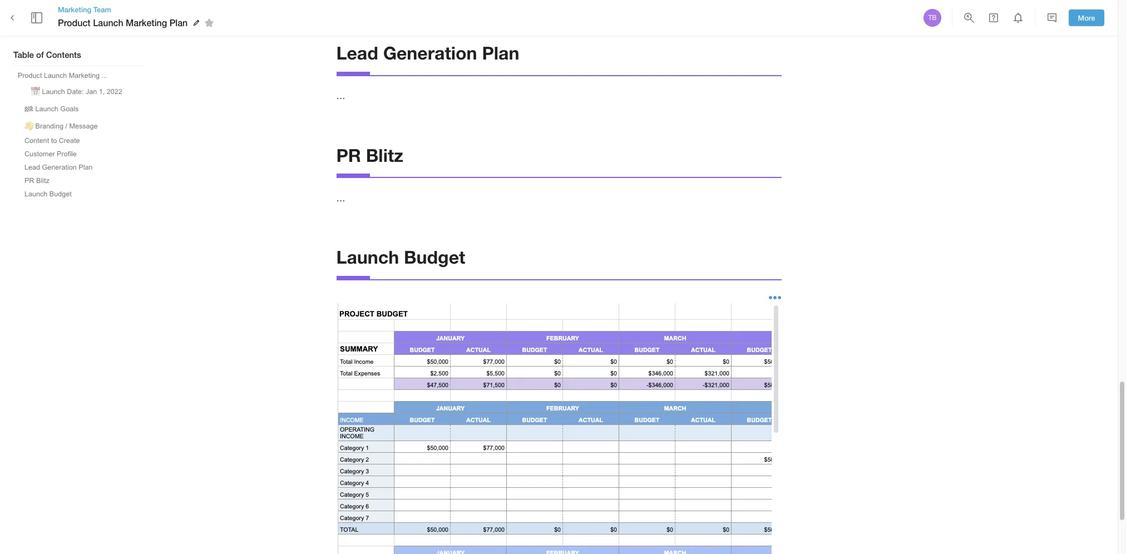 Task type: locate. For each thing, give the bounding box(es) containing it.
1 horizontal spatial lead
[[336, 42, 378, 63]]

2 … from the top
[[336, 193, 345, 203]]

pr
[[336, 144, 361, 166], [24, 177, 34, 185]]

1 vertical spatial product
[[18, 72, 42, 80]]

generation inside content to create customer profile lead generation plan pr blitz launch budget
[[42, 164, 77, 171]]

0 horizontal spatial budget
[[49, 190, 72, 198]]

table of contents
[[13, 50, 81, 60]]

launch
[[93, 17, 123, 28], [44, 72, 67, 80], [42, 88, 65, 96], [35, 105, 58, 113], [24, 190, 47, 198], [336, 247, 399, 268]]

contents
[[46, 50, 81, 60]]

1 horizontal spatial budget
[[404, 247, 465, 268]]

marketing
[[58, 5, 91, 14], [126, 17, 167, 28], [69, 72, 100, 80]]

lead inside content to create customer profile lead generation plan pr blitz launch budget
[[24, 164, 40, 171]]

0 vertical spatial pr
[[336, 144, 361, 166]]

0 horizontal spatial generation
[[42, 164, 77, 171]]

0 vertical spatial product
[[58, 17, 91, 28]]

0 horizontal spatial blitz
[[36, 177, 49, 185]]

product up 📅
[[18, 72, 42, 80]]

1 vertical spatial generation
[[42, 164, 77, 171]]

marketing for product launch marketing ...
[[69, 72, 100, 80]]

lead
[[336, 42, 378, 63], [24, 164, 40, 171]]

…
[[336, 91, 345, 101], [336, 193, 345, 203]]

1 horizontal spatial blitz
[[366, 144, 403, 166]]

0 horizontal spatial product
[[18, 72, 42, 80]]

customer
[[24, 150, 55, 158]]

1 vertical spatial lead
[[24, 164, 40, 171]]

lead generation plan
[[336, 42, 519, 63]]

of
[[36, 50, 44, 60]]

more button
[[1069, 9, 1104, 26]]

marketing team
[[58, 5, 111, 14]]

product launch marketing ...
[[18, 72, 107, 80]]

product
[[58, 17, 91, 28], [18, 72, 42, 80]]

marketing down marketing team link
[[126, 17, 167, 28]]

marketing up 📅 launch date: jan 1, 2022 button
[[69, 72, 100, 80]]

1 vertical spatial blitz
[[36, 177, 49, 185]]

product launch marketing ... button
[[13, 70, 112, 82]]

product down marketing team
[[58, 17, 91, 28]]

🏁
[[24, 105, 33, 113]]

content to create button
[[20, 135, 84, 147]]

1 vertical spatial budget
[[404, 247, 465, 268]]

1 vertical spatial marketing
[[126, 17, 167, 28]]

2 vertical spatial marketing
[[69, 72, 100, 80]]

content to create customer profile lead generation plan pr blitz launch budget
[[24, 137, 93, 198]]

launch inside content to create customer profile lead generation plan pr blitz launch budget
[[24, 190, 47, 198]]

0 horizontal spatial pr
[[24, 177, 34, 185]]

generation
[[383, 42, 477, 63], [42, 164, 77, 171]]

marketing team link
[[58, 4, 218, 15]]

0 vertical spatial plan
[[170, 17, 188, 28]]

2 horizontal spatial plan
[[482, 42, 519, 63]]

📅
[[31, 88, 40, 96]]

launch for 🏁 launch goals
[[35, 105, 58, 113]]

launch budget button
[[20, 188, 76, 200]]

...
[[102, 72, 107, 80]]

budget inside content to create customer profile lead generation plan pr blitz launch budget
[[49, 190, 72, 198]]

1 horizontal spatial pr
[[336, 144, 361, 166]]

jan
[[86, 88, 97, 96]]

1 horizontal spatial plan
[[170, 17, 188, 28]]

launch budget
[[336, 247, 465, 268]]

2022
[[107, 88, 122, 96]]

0 horizontal spatial lead
[[24, 164, 40, 171]]

blitz inside content to create customer profile lead generation plan pr blitz launch budget
[[36, 177, 49, 185]]

pr blitz button
[[20, 175, 54, 187]]

blitz
[[366, 144, 403, 166], [36, 177, 49, 185]]

marketing inside button
[[69, 72, 100, 80]]

branding
[[35, 122, 63, 130]]

budget
[[49, 190, 72, 198], [404, 247, 465, 268]]

plan
[[170, 17, 188, 28], [482, 42, 519, 63], [79, 164, 93, 171]]

product launch marketing plan
[[58, 17, 188, 28]]

0 vertical spatial budget
[[49, 190, 72, 198]]

1 horizontal spatial generation
[[383, 42, 477, 63]]

0 vertical spatial …
[[336, 91, 345, 101]]

product for product launch marketing ...
[[18, 72, 42, 80]]

👋 branding / message
[[24, 122, 98, 130]]

table
[[13, 50, 34, 60]]

1 vertical spatial pr
[[24, 177, 34, 185]]

product for product launch marketing plan
[[58, 17, 91, 28]]

1 horizontal spatial product
[[58, 17, 91, 28]]

date:
[[67, 88, 84, 96]]

0 horizontal spatial plan
[[79, 164, 93, 171]]

1 … from the top
[[336, 91, 345, 101]]

product inside product launch marketing ... button
[[18, 72, 42, 80]]

👋
[[24, 122, 33, 130]]

2 vertical spatial plan
[[79, 164, 93, 171]]

1 vertical spatial …
[[336, 193, 345, 203]]

marketing left team
[[58, 5, 91, 14]]

👋 branding / message button
[[20, 117, 102, 134]]

message
[[69, 122, 98, 130]]



Task type: vqa. For each thing, say whether or not it's contained in the screenshot.
the Workspace notes are visible to all members and guests. text field
no



Task type: describe. For each thing, give the bounding box(es) containing it.
launch for product launch marketing plan
[[93, 17, 123, 28]]

launch for 📅 launch date: jan 1, 2022
[[42, 88, 65, 96]]

0 vertical spatial marketing
[[58, 5, 91, 14]]

team
[[93, 5, 111, 14]]

content
[[24, 137, 49, 145]]

0 vertical spatial blitz
[[366, 144, 403, 166]]

more
[[1078, 13, 1095, 22]]

lead generation plan button
[[20, 161, 97, 174]]

launch for product launch marketing ...
[[44, 72, 67, 80]]

profile
[[57, 150, 77, 158]]

goals
[[60, 105, 79, 113]]

pr inside content to create customer profile lead generation plan pr blitz launch budget
[[24, 177, 34, 185]]

/
[[65, 122, 67, 130]]

marketing for product launch marketing plan
[[126, 17, 167, 28]]

📅 launch date: jan 1, 2022
[[31, 88, 122, 96]]

customer profile button
[[20, 148, 81, 160]]

tb
[[928, 14, 937, 22]]

create
[[59, 137, 80, 145]]

0 vertical spatial generation
[[383, 42, 477, 63]]

🏁 launch goals
[[24, 105, 79, 113]]

0 vertical spatial lead
[[336, 42, 378, 63]]

plan inside content to create customer profile lead generation plan pr blitz launch budget
[[79, 164, 93, 171]]

to
[[51, 137, 57, 145]]

tb button
[[922, 7, 943, 28]]

pr blitz
[[336, 144, 403, 166]]

🏁 launch goals button
[[20, 100, 83, 116]]

1,
[[99, 88, 105, 96]]

1 vertical spatial plan
[[482, 42, 519, 63]]

📅 launch date: jan 1, 2022 button
[[27, 83, 127, 99]]



